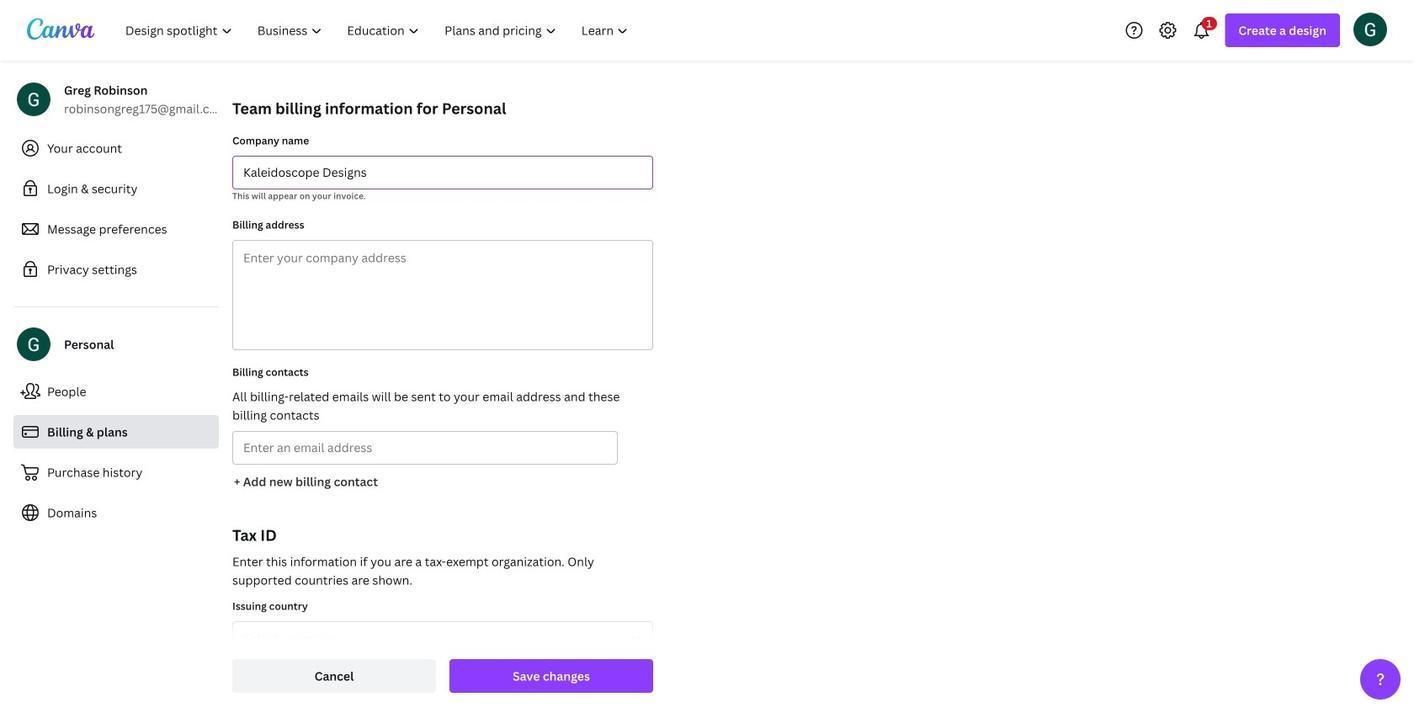 Task type: describe. For each thing, give the bounding box(es) containing it.
top level navigation element
[[115, 13, 643, 47]]

greg robinson image
[[1354, 12, 1388, 46]]

Enter an email address text field
[[243, 432, 607, 464]]

Enter your company address text field
[[233, 241, 653, 350]]



Task type: locate. For each thing, give the bounding box(es) containing it.
Enter your company name text field
[[243, 157, 643, 189]]

None button
[[232, 622, 654, 655]]



Task type: vqa. For each thing, say whether or not it's contained in the screenshot.
Enter an email address text box
yes



